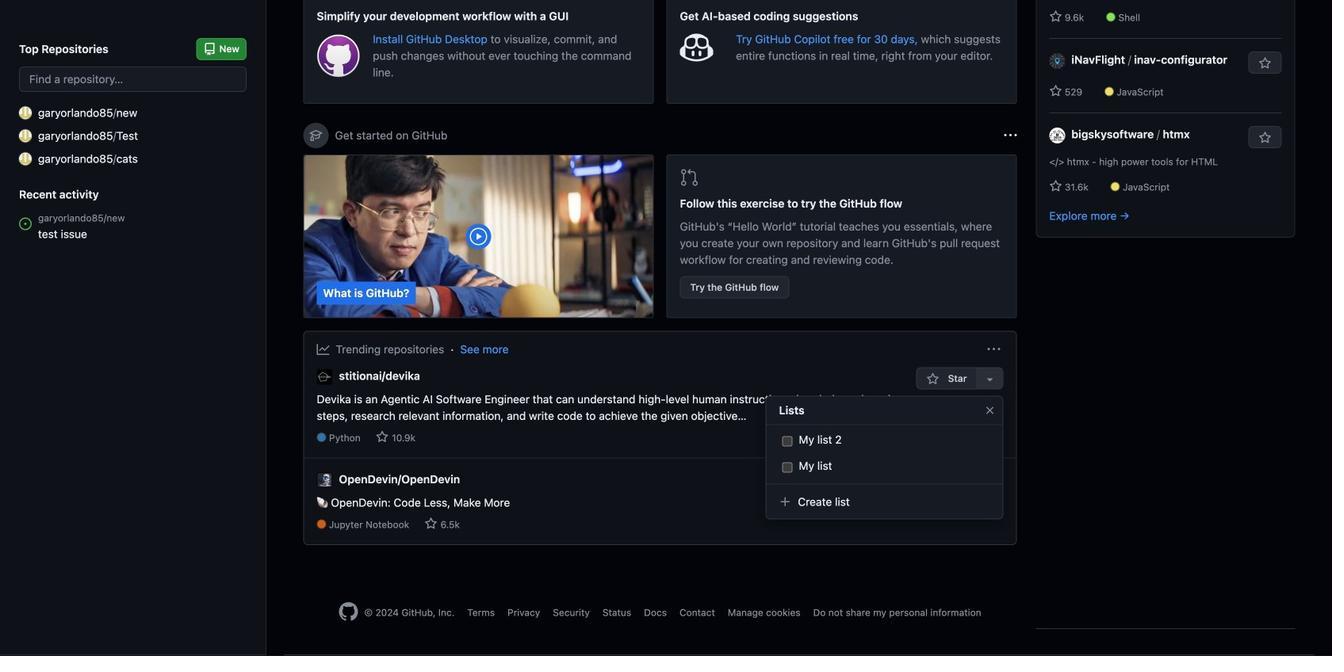 Task type: vqa. For each thing, say whether or not it's contained in the screenshot.
star icon to the middle
yes



Task type: describe. For each thing, give the bounding box(es) containing it.
close menu image
[[984, 405, 997, 417]]

2 horizontal spatial star image
[[1050, 85, 1063, 98]]

new image
[[19, 107, 32, 119]]

simplify your development workflow with a gui element
[[303, 0, 654, 104]]

star this repository image
[[1259, 57, 1272, 70]]

test image
[[19, 130, 32, 142]]

Find a repository… text field
[[19, 67, 247, 92]]

add this repository to a list image for "@opendevin profile" image
[[984, 477, 997, 490]]

@inavflight profile image
[[1050, 53, 1066, 69]]

homepage image
[[339, 603, 358, 622]]

cats image
[[19, 153, 32, 165]]

git pull request image
[[680, 168, 699, 187]]

feed item heading menu image
[[988, 344, 1001, 356]]

github desktop image
[[317, 34, 360, 77]]

star this repository image
[[1259, 132, 1272, 144]]

@bigskysoftware profile image
[[1050, 128, 1066, 143]]



Task type: locate. For each thing, give the bounding box(es) containing it.
get ai-based coding suggestions element
[[667, 0, 1017, 104]]

repo details element for "@opendevin profile" image
[[317, 518, 510, 532]]

add this repository to a list image
[[984, 373, 997, 386], [984, 477, 997, 490]]

open issue image
[[19, 218, 32, 230]]

menu
[[766, 390, 1004, 533]]

Top Repositories search field
[[19, 67, 247, 92]]

2 vertical spatial star image
[[927, 477, 940, 490]]

1 vertical spatial repo details element
[[317, 518, 510, 532]]

graph image
[[317, 344, 330, 356]]

1 add this repository to a list image from the top
[[984, 373, 997, 386]]

1 repo details element from the top
[[317, 431, 917, 445]]

@opendevin profile image
[[317, 473, 333, 489]]

why am i seeing this? image
[[1005, 129, 1017, 142]]

0 vertical spatial repo details element
[[317, 431, 917, 445]]

add this repository to a list image for @stitionai profile icon
[[984, 373, 997, 386]]

add this repository to a list image down close menu image on the right
[[984, 477, 997, 490]]

0 horizontal spatial star image
[[376, 431, 389, 444]]

what is github? image
[[304, 155, 653, 318]]

repo details element
[[317, 431, 917, 445], [317, 518, 510, 532]]

1 horizontal spatial star image
[[927, 477, 940, 490]]

list
[[779, 429, 991, 478]]

2 repo details element from the top
[[317, 518, 510, 532]]

1 vertical spatial add this repository to a list image
[[984, 477, 997, 490]]

explore element
[[1037, 0, 1296, 630]]

@stitionai profile image
[[317, 369, 333, 385]]

plus image
[[779, 496, 792, 509]]

star image
[[1050, 85, 1063, 98], [376, 431, 389, 444], [927, 477, 940, 490]]

try the github flow element
[[667, 155, 1017, 319]]

star image
[[1050, 10, 1063, 23], [1050, 180, 1063, 193], [927, 373, 940, 386], [425, 518, 438, 531]]

repo details element for @stitionai profile icon
[[317, 431, 917, 445]]

0 vertical spatial star image
[[1050, 85, 1063, 98]]

play image
[[469, 227, 488, 246]]

0 vertical spatial add this repository to a list image
[[984, 373, 997, 386]]

star image inside repo details element
[[425, 518, 438, 531]]

mortar board image
[[310, 129, 323, 142]]

what is github? element
[[303, 155, 654, 319]]

add this repository to a list image down feed item heading menu icon
[[984, 373, 997, 386]]

None checkbox
[[783, 435, 793, 449], [783, 461, 793, 475], [783, 435, 793, 449], [783, 461, 793, 475]]

1 vertical spatial star image
[[376, 431, 389, 444]]

2 add this repository to a list image from the top
[[984, 477, 997, 490]]



